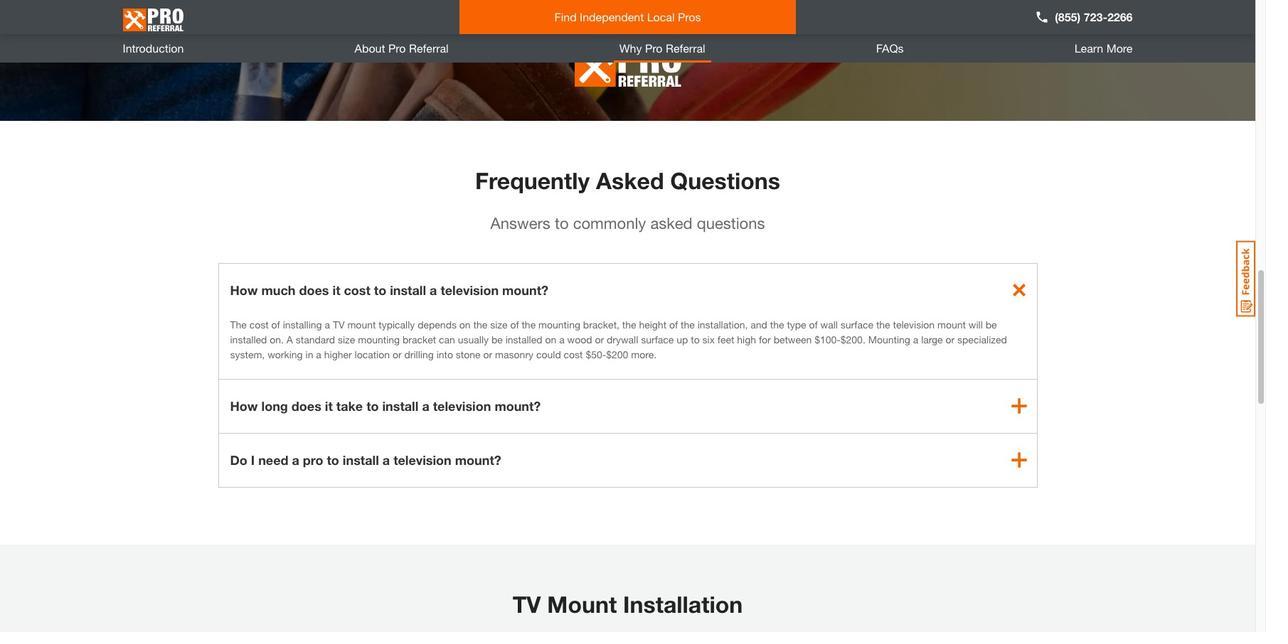 Task type: describe. For each thing, give the bounding box(es) containing it.
about
[[355, 41, 385, 55]]

and
[[751, 318, 767, 330]]

usually
[[458, 333, 489, 345]]

system,
[[230, 348, 265, 360]]

or right "stone"
[[483, 348, 492, 360]]

referral for about pro referral
[[409, 41, 449, 55]]

4 of from the left
[[809, 318, 818, 330]]

how for how long does it take to install a television mount?
[[230, 398, 258, 414]]

2 installed from the left
[[506, 333, 542, 345]]

3 of from the left
[[669, 318, 678, 330]]

wall
[[821, 318, 838, 330]]

masonry
[[495, 348, 534, 360]]

723-
[[1084, 10, 1107, 23]]

television for do i need a pro to install a television mount?
[[393, 452, 452, 468]]

i
[[251, 452, 255, 468]]

questions
[[697, 214, 765, 232]]

drywall
[[607, 333, 638, 345]]

do
[[230, 452, 247, 468]]

working
[[268, 348, 303, 360]]

a left pro
[[292, 452, 299, 468]]

learn more
[[1075, 41, 1133, 55]]

in
[[306, 348, 313, 360]]

television for how much does it cost to install a television mount?
[[441, 282, 499, 298]]

2 of from the left
[[510, 318, 519, 330]]

1 vertical spatial surface
[[641, 333, 674, 345]]

the cost of installing a tv mount typically depends on the size of the mounting bracket, the height of the installation, and the type of wall surface the television mount will be installed on. a standard size mounting bracket can usually be installed on a wood or drywall surface up to six feet high for between $100-$200. mounting a large or specialized system, working in a higher location or drilling into stone or masonry could cost $50-$200 more.
[[230, 318, 1007, 360]]

1 the from the left
[[473, 318, 487, 330]]

2 vertical spatial cost
[[564, 348, 583, 360]]

do i need a pro to install a television mount?
[[230, 452, 501, 468]]

bracket,
[[583, 318, 620, 330]]

mount? for do i need a pro to install a television mount?
[[455, 452, 501, 468]]

six
[[702, 333, 715, 345]]

find
[[554, 10, 577, 23]]

how for how much does it cost to install a television mount?
[[230, 282, 258, 298]]

or down bracket,
[[595, 333, 604, 345]]

more.
[[631, 348, 657, 360]]

0 vertical spatial surface
[[841, 318, 874, 330]]

referral for why pro referral
[[666, 41, 705, 55]]

location
[[355, 348, 390, 360]]

bracket
[[403, 333, 436, 345]]

a down drilling
[[422, 398, 429, 414]]

will
[[969, 318, 983, 330]]

a left large
[[913, 333, 919, 345]]

1 vertical spatial on
[[545, 333, 556, 345]]

pros
[[678, 10, 701, 23]]

feet
[[718, 333, 734, 345]]

television for how long does it take to install a television mount?
[[433, 398, 491, 414]]

feedback link image
[[1236, 240, 1255, 317]]

or right large
[[946, 333, 955, 345]]

wood
[[567, 333, 592, 345]]

up
[[677, 333, 688, 345]]

mount
[[547, 591, 617, 618]]

does for long
[[292, 398, 321, 414]]

a left wood
[[559, 333, 565, 345]]

tv inside the cost of installing a tv mount typically depends on the size of the mounting bracket, the height of the installation, and the type of wall surface the television mount will be installed on. a standard size mounting bracket can usually be installed on a wood or drywall surface up to six feet high for between $100-$200. mounting a large or specialized system, working in a higher location or drilling into stone or masonry could cost $50-$200 more.
[[333, 318, 345, 330]]

commonly
[[573, 214, 646, 232]]

1 vertical spatial tv
[[513, 591, 541, 618]]

frequently
[[475, 167, 590, 194]]

0 horizontal spatial size
[[338, 333, 355, 345]]

more
[[1107, 41, 1133, 55]]

how long does it take to install a television mount?
[[230, 398, 541, 414]]

local
[[647, 10, 675, 23]]

1 of from the left
[[271, 318, 280, 330]]

0 horizontal spatial be
[[491, 333, 503, 345]]

to for how long does it take to install a television mount?
[[366, 398, 379, 414]]

installation
[[623, 591, 743, 618]]

1 installed from the left
[[230, 333, 267, 345]]

learn
[[1075, 41, 1103, 55]]

6 the from the left
[[876, 318, 890, 330]]

height
[[639, 318, 667, 330]]

between
[[774, 333, 812, 345]]

(855) 723-2266 link
[[1035, 9, 1133, 26]]

find independent local pros
[[554, 10, 701, 23]]

0 vertical spatial on
[[459, 318, 471, 330]]

3 the from the left
[[622, 318, 636, 330]]

(855) 723-2266
[[1055, 10, 1133, 23]]

faqs
[[876, 41, 904, 55]]

$200.
[[841, 333, 866, 345]]

a down how long does it take to install a television mount?
[[383, 452, 390, 468]]

the
[[230, 318, 247, 330]]

answers to commonly asked questions
[[490, 214, 765, 232]]

mount? for how much does it cost to install a television mount?
[[502, 282, 548, 298]]

large
[[921, 333, 943, 345]]

drilling
[[404, 348, 434, 360]]

pro for why
[[645, 41, 663, 55]]

about pro referral
[[355, 41, 449, 55]]

typically
[[379, 318, 415, 330]]



Task type: vqa. For each thing, say whether or not it's contained in the screenshot.
second Pro from the left
yes



Task type: locate. For each thing, give the bounding box(es) containing it.
size up the higher
[[338, 333, 355, 345]]

a up standard
[[325, 318, 330, 330]]

mounting up location
[[358, 333, 400, 345]]

0 vertical spatial it
[[333, 282, 340, 298]]

mounting
[[868, 333, 910, 345]]

can
[[439, 333, 455, 345]]

of up masonry
[[510, 318, 519, 330]]

television inside the cost of installing a tv mount typically depends on the size of the mounting bracket, the height of the installation, and the type of wall surface the television mount will be installed on. a standard size mounting bracket can usually be installed on a wood or drywall surface up to six feet high for between $100-$200. mounting a large or specialized system, working in a higher location or drilling into stone or masonry could cost $50-$200 more.
[[893, 318, 935, 330]]

0 horizontal spatial mount
[[347, 318, 376, 330]]

standard
[[296, 333, 335, 345]]

referral
[[409, 41, 449, 55], [666, 41, 705, 55]]

mount? for how long does it take to install a television mount?
[[495, 398, 541, 414]]

2 vertical spatial mount?
[[455, 452, 501, 468]]

television down how long does it take to install a television mount?
[[393, 452, 452, 468]]

2 vertical spatial install
[[343, 452, 379, 468]]

on up the usually
[[459, 318, 471, 330]]

specialized
[[957, 333, 1007, 345]]

$100-
[[815, 333, 841, 345]]

$200
[[606, 348, 628, 360]]

depends
[[418, 318, 457, 330]]

the up masonry
[[522, 318, 536, 330]]

0 horizontal spatial tv
[[333, 318, 345, 330]]

1 vertical spatial size
[[338, 333, 355, 345]]

why
[[619, 41, 642, 55]]

asked
[[650, 214, 693, 232]]

pro
[[388, 41, 406, 55], [645, 41, 663, 55]]

0 vertical spatial install
[[390, 282, 426, 298]]

asked
[[596, 167, 664, 194]]

referral down pros
[[666, 41, 705, 55]]

frequently asked questions
[[475, 167, 780, 194]]

0 horizontal spatial referral
[[409, 41, 449, 55]]

0 vertical spatial be
[[986, 318, 997, 330]]

television down "stone"
[[433, 398, 491, 414]]

be right 'will'
[[986, 318, 997, 330]]

independent
[[580, 10, 644, 23]]

0 horizontal spatial cost
[[249, 318, 269, 330]]

does for much
[[299, 282, 329, 298]]

1 mount from the left
[[347, 318, 376, 330]]

surface up $200.
[[841, 318, 874, 330]]

1 vertical spatial mount?
[[495, 398, 541, 414]]

mounting
[[539, 318, 580, 330], [358, 333, 400, 345]]

0 vertical spatial mounting
[[539, 318, 580, 330]]

size
[[490, 318, 508, 330], [338, 333, 355, 345]]

higher
[[324, 348, 352, 360]]

could
[[536, 348, 561, 360]]

installed up masonry
[[506, 333, 542, 345]]

0 vertical spatial does
[[299, 282, 329, 298]]

of left wall
[[809, 318, 818, 330]]

take
[[336, 398, 363, 414]]

long
[[261, 398, 288, 414]]

to right pro
[[327, 452, 339, 468]]

to for how much does it cost to install a television mount?
[[374, 282, 386, 298]]

it left take
[[325, 398, 333, 414]]

high
[[737, 333, 756, 345]]

referral right about
[[409, 41, 449, 55]]

surface
[[841, 318, 874, 330], [641, 333, 674, 345]]

into
[[436, 348, 453, 360]]

television up the depends
[[441, 282, 499, 298]]

1 vertical spatial does
[[292, 398, 321, 414]]

install
[[390, 282, 426, 298], [382, 398, 419, 414], [343, 452, 379, 468]]

2 horizontal spatial cost
[[564, 348, 583, 360]]

0 vertical spatial tv
[[333, 318, 345, 330]]

on.
[[270, 333, 284, 345]]

mount left 'will'
[[938, 318, 966, 330]]

pro referral logo image
[[123, 3, 183, 37]]

1 vertical spatial install
[[382, 398, 419, 414]]

it for cost
[[333, 282, 340, 298]]

stone
[[456, 348, 481, 360]]

pro for about
[[388, 41, 406, 55]]

find independent local pros button
[[459, 0, 796, 34]]

installation,
[[698, 318, 748, 330]]

to inside the cost of installing a tv mount typically depends on the size of the mounting bracket, the height of the installation, and the type of wall surface the television mount will be installed on. a standard size mounting bracket can usually be installed on a wood or drywall surface up to six feet high for between $100-$200. mounting a large or specialized system, working in a higher location or drilling into stone or masonry could cost $50-$200 more.
[[691, 333, 700, 345]]

2 the from the left
[[522, 318, 536, 330]]

type
[[787, 318, 806, 330]]

a
[[430, 282, 437, 298], [325, 318, 330, 330], [559, 333, 565, 345], [913, 333, 919, 345], [316, 348, 321, 360], [422, 398, 429, 414], [292, 452, 299, 468], [383, 452, 390, 468]]

to right up
[[691, 333, 700, 345]]

installing
[[283, 318, 322, 330]]

install up typically
[[390, 282, 426, 298]]

of
[[271, 318, 280, 330], [510, 318, 519, 330], [669, 318, 678, 330], [809, 318, 818, 330]]

1 vertical spatial cost
[[249, 318, 269, 330]]

for
[[759, 333, 771, 345]]

the
[[473, 318, 487, 330], [522, 318, 536, 330], [622, 318, 636, 330], [681, 318, 695, 330], [770, 318, 784, 330], [876, 318, 890, 330]]

1 horizontal spatial size
[[490, 318, 508, 330]]

installed up system,
[[230, 333, 267, 345]]

pro
[[303, 452, 323, 468]]

1 referral from the left
[[409, 41, 449, 55]]

4 the from the left
[[681, 318, 695, 330]]

cost
[[344, 282, 370, 298], [249, 318, 269, 330], [564, 348, 583, 360]]

install for take
[[382, 398, 419, 414]]

questions
[[670, 167, 780, 194]]

2 referral from the left
[[666, 41, 705, 55]]

to for do i need a pro to install a television mount?
[[327, 452, 339, 468]]

5 the from the left
[[770, 318, 784, 330]]

of up up
[[669, 318, 678, 330]]

it for take
[[325, 398, 333, 414]]

the up drywall
[[622, 318, 636, 330]]

2 pro from the left
[[645, 41, 663, 55]]

mounting up wood
[[539, 318, 580, 330]]

to right answers
[[555, 214, 569, 232]]

why pro referral
[[619, 41, 705, 55]]

1 horizontal spatial mounting
[[539, 318, 580, 330]]

cost up location
[[344, 282, 370, 298]]

install right take
[[382, 398, 419, 414]]

television up large
[[893, 318, 935, 330]]

it up standard
[[333, 282, 340, 298]]

$50-
[[586, 348, 606, 360]]

cost right the
[[249, 318, 269, 330]]

it
[[333, 282, 340, 298], [325, 398, 333, 414]]

0 vertical spatial mount?
[[502, 282, 548, 298]]

of up on.
[[271, 318, 280, 330]]

television
[[441, 282, 499, 298], [893, 318, 935, 330], [433, 398, 491, 414], [393, 452, 452, 468]]

1 pro from the left
[[388, 41, 406, 55]]

1 vertical spatial how
[[230, 398, 258, 414]]

need
[[258, 452, 288, 468]]

installed
[[230, 333, 267, 345], [506, 333, 542, 345]]

0 horizontal spatial installed
[[230, 333, 267, 345]]

tv
[[333, 318, 345, 330], [513, 591, 541, 618]]

install for cost
[[390, 282, 426, 298]]

cost down wood
[[564, 348, 583, 360]]

1 horizontal spatial referral
[[666, 41, 705, 55]]

how left long
[[230, 398, 258, 414]]

1 horizontal spatial on
[[545, 333, 556, 345]]

1 horizontal spatial cost
[[344, 282, 370, 298]]

size up masonry
[[490, 318, 508, 330]]

tv left mount
[[513, 591, 541, 618]]

to
[[555, 214, 569, 232], [374, 282, 386, 298], [691, 333, 700, 345], [366, 398, 379, 414], [327, 452, 339, 468]]

0 horizontal spatial on
[[459, 318, 471, 330]]

a
[[287, 333, 293, 345]]

the up the usually
[[473, 318, 487, 330]]

2 how from the top
[[230, 398, 258, 414]]

1 horizontal spatial mount
[[938, 318, 966, 330]]

to up typically
[[374, 282, 386, 298]]

the up up
[[681, 318, 695, 330]]

2266
[[1107, 10, 1133, 23]]

on
[[459, 318, 471, 330], [545, 333, 556, 345]]

pro right about
[[388, 41, 406, 55]]

be
[[986, 318, 997, 330], [491, 333, 503, 345]]

1 horizontal spatial installed
[[506, 333, 542, 345]]

0 vertical spatial how
[[230, 282, 258, 298]]

to right take
[[366, 398, 379, 414]]

how left much
[[230, 282, 258, 298]]

0 horizontal spatial pro
[[388, 41, 406, 55]]

does right much
[[299, 282, 329, 298]]

surface down height
[[641, 333, 674, 345]]

tv mount installation
[[513, 591, 743, 618]]

on up could
[[545, 333, 556, 345]]

1 horizontal spatial tv
[[513, 591, 541, 618]]

0 horizontal spatial mounting
[[358, 333, 400, 345]]

a up the depends
[[430, 282, 437, 298]]

install right pro
[[343, 452, 379, 468]]

(855)
[[1055, 10, 1081, 23]]

or left drilling
[[393, 348, 402, 360]]

mount?
[[502, 282, 548, 298], [495, 398, 541, 414], [455, 452, 501, 468]]

0 horizontal spatial surface
[[641, 333, 674, 345]]

much
[[261, 282, 296, 298]]

introduction
[[123, 41, 184, 55]]

1 vertical spatial mounting
[[358, 333, 400, 345]]

1 horizontal spatial be
[[986, 318, 997, 330]]

1 horizontal spatial surface
[[841, 318, 874, 330]]

1 vertical spatial be
[[491, 333, 503, 345]]

tv up standard
[[333, 318, 345, 330]]

a right in
[[316, 348, 321, 360]]

mount
[[347, 318, 376, 330], [938, 318, 966, 330]]

be up masonry
[[491, 333, 503, 345]]

2 mount from the left
[[938, 318, 966, 330]]

answers
[[490, 214, 550, 232]]

1 horizontal spatial pro
[[645, 41, 663, 55]]

the right the and
[[770, 318, 784, 330]]

pro right why
[[645, 41, 663, 55]]

install for pro
[[343, 452, 379, 468]]

0 vertical spatial cost
[[344, 282, 370, 298]]

does right long
[[292, 398, 321, 414]]

1 vertical spatial it
[[325, 398, 333, 414]]

mount up location
[[347, 318, 376, 330]]

how much does it cost to install a television mount?
[[230, 282, 548, 298]]

1 how from the top
[[230, 282, 258, 298]]

0 vertical spatial size
[[490, 318, 508, 330]]

the up mounting
[[876, 318, 890, 330]]

how
[[230, 282, 258, 298], [230, 398, 258, 414]]



